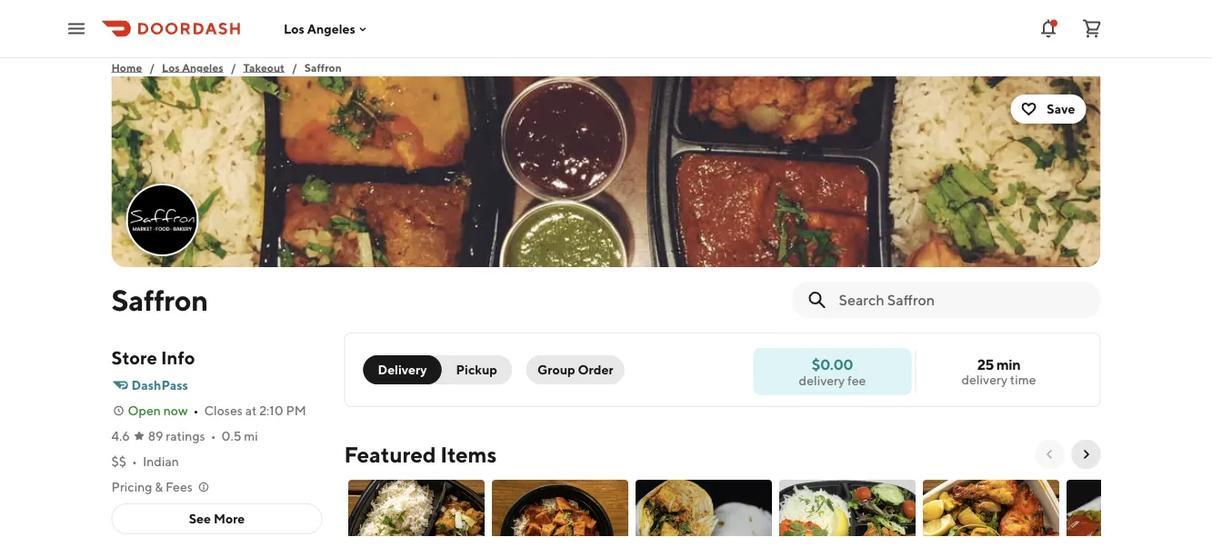 Task type: locate. For each thing, give the bounding box(es) containing it.
2 vertical spatial •
[[132, 454, 137, 469]]

• left 0.5
[[211, 429, 216, 444]]

saffron down 'los angeles'
[[304, 61, 342, 74]]

/ right home link
[[149, 61, 155, 74]]

/ left the takeout link
[[231, 61, 236, 74]]

2:10
[[259, 403, 283, 418]]

Delivery radio
[[363, 356, 441, 385]]

save
[[1047, 101, 1075, 116]]

0 horizontal spatial saffron
[[111, 283, 208, 317]]

now
[[163, 403, 188, 418]]

see more
[[189, 511, 245, 526]]

saffron up store info
[[111, 283, 208, 317]]

delivery left fee
[[799, 373, 845, 388]]

chicken tikka burrito image
[[635, 480, 771, 537]]

1 vertical spatial •
[[211, 429, 216, 444]]

0 items, open order cart image
[[1081, 18, 1103, 40]]

save button
[[1010, 95, 1086, 124]]

los right home link
[[162, 61, 180, 74]]

saffron
[[304, 61, 342, 74], [111, 283, 208, 317]]

$$ • indian
[[111, 454, 179, 469]]

1 horizontal spatial angeles
[[307, 21, 355, 36]]

store
[[111, 347, 157, 369]]

2 horizontal spatial /
[[292, 61, 297, 74]]

1 vertical spatial angeles
[[182, 61, 223, 74]]

curry bowl image
[[491, 480, 628, 537]]

1 vertical spatial saffron
[[111, 283, 208, 317]]

saffron image
[[111, 76, 1101, 267], [128, 185, 197, 255]]

0 vertical spatial •
[[193, 403, 199, 418]]

1 vertical spatial los
[[162, 61, 180, 74]]

closes
[[204, 403, 243, 418]]

los up takeout on the left of the page
[[284, 21, 304, 36]]

pricing & fees
[[111, 480, 193, 495]]

1 horizontal spatial •
[[193, 403, 199, 418]]

/
[[149, 61, 155, 74], [231, 61, 236, 74], [292, 61, 297, 74]]

1 horizontal spatial /
[[231, 61, 236, 74]]

home link
[[111, 58, 142, 76]]

delivery
[[378, 362, 427, 377]]

3 / from the left
[[292, 61, 297, 74]]

pm
[[286, 403, 306, 418]]

delivery left time
[[961, 372, 1007, 387]]

los
[[284, 21, 304, 36], [162, 61, 180, 74]]

$0.00
[[812, 356, 853, 373]]

• right now
[[193, 403, 199, 418]]

2 horizontal spatial •
[[211, 429, 216, 444]]

previous button of carousel image
[[1042, 447, 1057, 462]]

0 horizontal spatial delivery
[[799, 373, 845, 388]]

more
[[214, 511, 245, 526]]

Pickup radio
[[431, 356, 512, 385]]

open menu image
[[65, 18, 87, 40]]

0 vertical spatial saffron
[[304, 61, 342, 74]]

order methods option group
[[363, 356, 512, 385]]

items
[[440, 441, 497, 467]]

home / los angeles / takeout / saffron
[[111, 61, 342, 74]]

info
[[161, 347, 195, 369]]

pricing & fees button
[[111, 478, 211, 496]]

curry plate image
[[348, 480, 484, 537]]

$0.00 delivery fee
[[799, 356, 866, 388]]

$$
[[111, 454, 126, 469]]

tandoori curry image
[[779, 480, 915, 537]]

0 horizontal spatial angeles
[[182, 61, 223, 74]]

delivery
[[961, 372, 1007, 387], [799, 373, 845, 388]]

notification bell image
[[1037, 18, 1059, 40]]

los angeles
[[284, 21, 355, 36]]

los angeles link
[[162, 58, 223, 76]]

order
[[578, 362, 613, 377]]

0.5 mi
[[221, 429, 258, 444]]

1 horizontal spatial delivery
[[961, 372, 1007, 387]]

0 vertical spatial los
[[284, 21, 304, 36]]

• right $$
[[132, 454, 137, 469]]

•
[[193, 403, 199, 418], [211, 429, 216, 444], [132, 454, 137, 469]]

angeles
[[307, 21, 355, 36], [182, 61, 223, 74]]

see more button
[[112, 505, 321, 534]]

0 horizontal spatial /
[[149, 61, 155, 74]]

mi
[[244, 429, 258, 444]]

pickup
[[456, 362, 497, 377]]

group order button
[[526, 356, 624, 385]]

see
[[189, 511, 211, 526]]

/ right takeout on the left of the page
[[292, 61, 297, 74]]

tandoori chicken platter image
[[922, 480, 1059, 537]]

delivery inside $0.00 delivery fee
[[799, 373, 845, 388]]

fees
[[165, 480, 193, 495]]

delivery inside 25 min delivery time
[[961, 372, 1007, 387]]



Task type: describe. For each thing, give the bounding box(es) containing it.
open now
[[128, 403, 188, 418]]

&
[[155, 480, 163, 495]]

89 ratings •
[[148, 429, 216, 444]]

dashpass
[[131, 378, 188, 393]]

time
[[1010, 372, 1036, 387]]

fee
[[847, 373, 866, 388]]

• closes at 2:10 pm
[[193, 403, 306, 418]]

0.5
[[221, 429, 241, 444]]

25 min delivery time
[[961, 356, 1036, 387]]

1 / from the left
[[149, 61, 155, 74]]

group order
[[537, 362, 613, 377]]

featured items heading
[[344, 440, 497, 469]]

open
[[128, 403, 161, 418]]

Item Search search field
[[839, 290, 1086, 310]]

takeout link
[[243, 58, 285, 76]]

store info
[[111, 347, 195, 369]]

0 horizontal spatial •
[[132, 454, 137, 469]]

los angeles button
[[284, 21, 370, 36]]

group
[[537, 362, 575, 377]]

indian
[[143, 454, 179, 469]]

0 vertical spatial angeles
[[307, 21, 355, 36]]

takeout
[[243, 61, 285, 74]]

at
[[245, 403, 257, 418]]

1 horizontal spatial los
[[284, 21, 304, 36]]

tandoori vegetable side image
[[1066, 480, 1202, 537]]

home
[[111, 61, 142, 74]]

4.6
[[111, 429, 130, 444]]

ratings
[[166, 429, 205, 444]]

pricing
[[111, 480, 152, 495]]

1 horizontal spatial saffron
[[304, 61, 342, 74]]

2 / from the left
[[231, 61, 236, 74]]

89
[[148, 429, 163, 444]]

featured items
[[344, 441, 497, 467]]

0 horizontal spatial los
[[162, 61, 180, 74]]

next button of carousel image
[[1079, 447, 1093, 462]]

min
[[996, 356, 1020, 373]]

25
[[977, 356, 994, 373]]

featured
[[344, 441, 436, 467]]



Task type: vqa. For each thing, say whether or not it's contained in the screenshot.
Open Menu icon
yes



